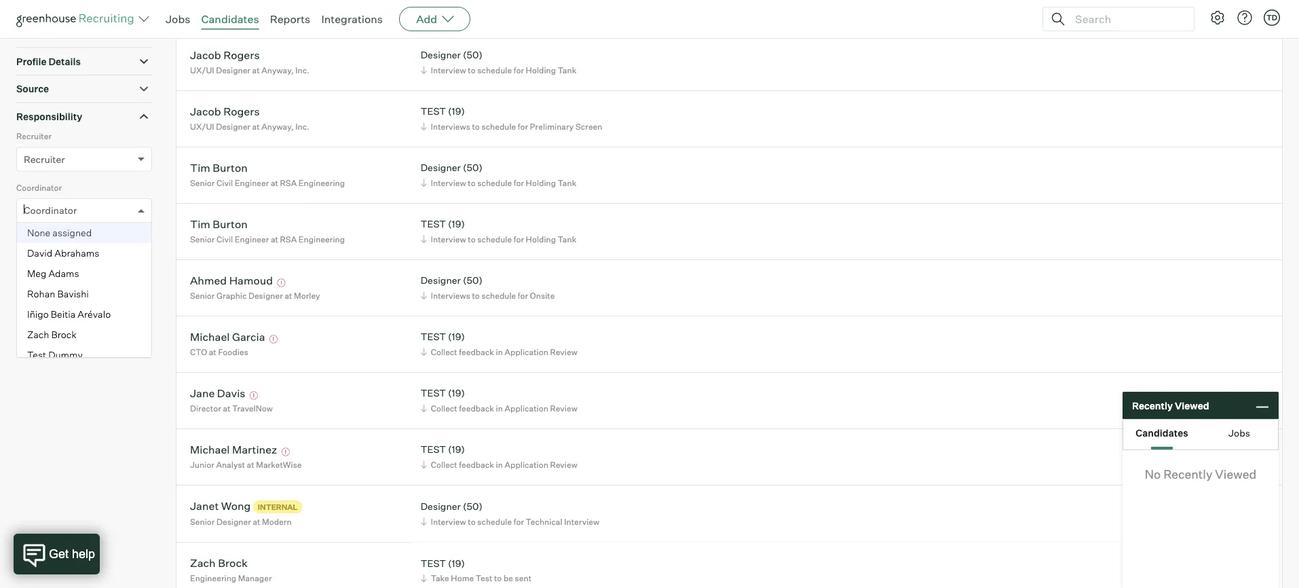 Task type: describe. For each thing, give the bounding box(es) containing it.
beitia
[[51, 308, 76, 320]]

designer (50) interview to schedule for holding tank for rogers
[[421, 49, 577, 75]]

engineering for designer
[[299, 178, 345, 188]]

ux/ui for designer (50)
[[190, 65, 214, 75]]

interview to schedule for technical interview link
[[419, 515, 603, 528]]

0 vertical spatial jobs
[[166, 12, 191, 26]]

for inside designer (50) interviews to schedule for onsite
[[518, 290, 529, 301]]

source
[[16, 83, 49, 95]]

engineer for designer (50)
[[235, 178, 269, 188]]

test for ux/ui designer at anyway, inc.
[[421, 105, 446, 117]]

senior graphic designer at morley
[[190, 290, 320, 301]]

michael martinez link
[[190, 443, 277, 458]]

burton for test
[[213, 217, 248, 231]]

designer inside designer (50) interviews to schedule for onsite
[[421, 274, 461, 286]]

following
[[68, 234, 107, 245]]

in for michael martinez
[[496, 460, 503, 470]]

jacob rogers ux/ui designer at anyway, inc. for designer
[[190, 48, 310, 75]]

none
[[27, 227, 50, 239]]

holding for 3rd interview to schedule for holding tank link from the top of the page
[[526, 178, 556, 188]]

collect feedback in application review link for michael martinez
[[419, 458, 581, 471]]

jane davis
[[190, 386, 246, 400]]

interviews for designer
[[431, 290, 471, 301]]

test (19) take home test to be sent
[[421, 557, 532, 583]]

schedule inside designer (50) interviews to schedule for onsite
[[482, 290, 516, 301]]

for inside the designer (50) interview to schedule for technical interview
[[514, 516, 524, 527]]

zach for zach brock engineering manager
[[190, 556, 216, 570]]

Search text field
[[1072, 9, 1182, 29]]

reset filters
[[37, 325, 91, 337]]

take
[[431, 573, 449, 583]]

inc. for test (19)
[[296, 121, 310, 132]]

david abrahams option
[[17, 243, 151, 264]]

(19) for cto at foodies
[[448, 331, 465, 343]]

interviews to schedule for preliminary screen link
[[419, 120, 606, 133]]

janet wong
[[190, 499, 251, 513]]

designer inside the designer (50) interview to schedule for technical interview
[[421, 500, 461, 512]]

to for 3rd interview to schedule for holding tank link from the bottom of the page
[[468, 65, 476, 75]]

bavishi
[[57, 288, 89, 300]]

2 review from the top
[[550, 403, 578, 413]]

test (19) collect feedback in application review for michael garcia
[[421, 331, 578, 357]]

application type
[[16, 0, 95, 12]]

graphic
[[217, 290, 247, 301]]

schedule inside test (19) interviews to schedule for preliminary screen
[[482, 121, 516, 132]]

student
[[190, 9, 221, 19]]

schedule up test (19) interview to schedule for holding tank at top
[[478, 178, 512, 188]]

coordinator element
[[16, 181, 152, 366]]

engineering inside the zach brock engineering manager
[[190, 573, 236, 583]]

0 vertical spatial recruiter
[[16, 131, 52, 141]]

test for engineering manager
[[421, 557, 446, 569]]

cto
[[190, 347, 207, 357]]

test (19) interviews to schedule for preliminary screen
[[421, 105, 603, 132]]

1 tank from the top
[[558, 9, 577, 19]]

details
[[48, 55, 81, 67]]

integrations link
[[321, 12, 383, 26]]

jane
[[190, 386, 215, 400]]

michael garcia
[[190, 330, 265, 343]]

review for michael garcia
[[550, 347, 578, 357]]

reset filters button
[[16, 319, 98, 344]]

pipeline tasks
[[16, 264, 83, 276]]

senior designer at modern
[[190, 517, 292, 527]]

2 tank from the top
[[558, 65, 577, 75]]

td
[[1267, 13, 1278, 22]]

schedule inside the designer (50) interview to schedule for technical interview
[[478, 516, 512, 527]]

rohan bavishi option
[[17, 284, 151, 304]]

student at n/a
[[190, 9, 247, 19]]

civil for designer (50)
[[217, 178, 233, 188]]

3 interview to schedule for holding tank link from the top
[[419, 176, 580, 189]]

1 vertical spatial recently
[[1164, 467, 1213, 482]]

configure image
[[1210, 10, 1227, 26]]

2 feedback from the top
[[459, 403, 494, 413]]

interview for 1st interview to schedule for holding tank link from the bottom of the page
[[431, 234, 466, 244]]

td button
[[1265, 10, 1281, 26]]

in for michael garcia
[[496, 347, 503, 357]]

internal
[[258, 502, 298, 512]]

review for michael martinez
[[550, 460, 578, 470]]

rohan
[[27, 288, 55, 300]]

michael garcia has been in application review for more than 5 days image
[[268, 335, 280, 343]]

to inside test (19) take home test to be sent
[[494, 573, 502, 583]]

david abrahams
[[27, 247, 99, 259]]

michael martinez
[[190, 443, 277, 456]]

recently viewed
[[1133, 400, 1210, 411]]

tim burton link for test
[[190, 217, 248, 233]]

interview to schedule for holding tank
[[431, 9, 577, 19]]

zach brock engineering manager
[[190, 556, 272, 583]]

education
[[16, 292, 63, 304]]

michael for michael garcia
[[190, 330, 230, 343]]

i'm
[[54, 234, 66, 245]]

tasks
[[56, 264, 83, 276]]

marketwise
[[256, 460, 302, 470]]

reset
[[37, 325, 62, 337]]

burton for designer
[[213, 161, 248, 174]]

ux/ui for test (19)
[[190, 121, 214, 132]]

(50) for senior civil engineer at rsa engineering
[[463, 162, 483, 174]]

1 vertical spatial candidates
[[1136, 427, 1189, 439]]

schedule up test (19) interviews to schedule for preliminary screen at left top
[[478, 65, 512, 75]]

screen
[[576, 121, 603, 132]]

profile details
[[16, 55, 81, 67]]

david
[[27, 247, 52, 259]]

1 vertical spatial jobs
[[16, 28, 39, 40]]

0 vertical spatial coordinator
[[16, 182, 62, 193]]

none assigned option
[[17, 223, 151, 243]]

adams
[[48, 268, 79, 280]]

feedback for michael martinez
[[459, 460, 494, 470]]

jacob rogers link for test
[[190, 104, 260, 120]]

junior
[[190, 460, 214, 470]]

collect feedback in application review link for jane davis
[[419, 402, 581, 415]]

jacob rogers ux/ui designer at anyway, inc. for test
[[190, 104, 310, 132]]

0 vertical spatial viewed
[[1176, 400, 1210, 411]]

rogers for test
[[224, 104, 260, 118]]

inc. for designer (50)
[[296, 65, 310, 75]]

preliminary
[[530, 121, 574, 132]]

iñigo beitia arévalo option
[[17, 304, 151, 325]]

be
[[504, 573, 513, 583]]

anyway, for designer
[[262, 65, 294, 75]]

integrations
[[321, 12, 383, 26]]

pipeline
[[16, 264, 54, 276]]

morley
[[294, 290, 320, 301]]

recruiter element
[[16, 130, 152, 181]]

tim burton link for designer
[[190, 161, 248, 176]]

analyst
[[216, 460, 245, 470]]

interview for 3rd interview to schedule for holding tank link from the bottom of the page
[[431, 65, 466, 75]]

collect feedback in application review link for michael garcia
[[419, 345, 581, 358]]

sent
[[515, 573, 532, 583]]

schedule right 'add' popup button
[[478, 9, 512, 19]]

director
[[190, 403, 221, 413]]

2 test (19) collect feedback in application review from the top
[[421, 387, 578, 413]]

rsa for test (19)
[[280, 234, 297, 244]]

who i'm following
[[33, 234, 107, 245]]

collect for michael garcia
[[431, 347, 458, 357]]

(19) for engineering manager
[[448, 557, 465, 569]]

to for 1st interview to schedule for holding tank link from the bottom of the page
[[468, 234, 476, 244]]

none field inside coordinator element
[[24, 199, 27, 222]]

add
[[416, 12, 437, 26]]

hamoud
[[229, 273, 273, 287]]

zach for zach brock
[[27, 329, 49, 341]]

cto at foodies
[[190, 347, 248, 357]]

interviews to schedule for onsite link
[[419, 289, 559, 302]]

garcia
[[232, 330, 265, 343]]

iñigo
[[27, 308, 49, 320]]

tim for designer
[[190, 161, 210, 174]]

type
[[72, 0, 95, 12]]

designer (50) interview to schedule for holding tank for burton
[[421, 162, 577, 188]]

schedule inside test (19) interview to schedule for holding tank
[[478, 234, 512, 244]]

collect for michael martinez
[[431, 460, 458, 470]]

jobs link
[[166, 12, 191, 26]]

designer (50) interview to schedule for technical interview
[[421, 500, 600, 527]]



Task type: vqa. For each thing, say whether or not it's contained in the screenshot.
GARRIDO on the bottom left of page
no



Task type: locate. For each thing, give the bounding box(es) containing it.
4 (50) from the top
[[463, 500, 483, 512]]

profile
[[16, 55, 46, 67]]

brock for zach brock engineering manager
[[218, 556, 248, 570]]

3 in from the top
[[496, 460, 503, 470]]

jacob for test
[[190, 104, 221, 118]]

tab list
[[1124, 420, 1279, 450]]

1 jacob rogers link from the top
[[190, 48, 260, 64]]

1 vertical spatial anyway,
[[262, 121, 294, 132]]

to inside designer (50) interviews to schedule for onsite
[[472, 290, 480, 301]]

zach inside option
[[27, 329, 49, 341]]

foodies
[[218, 347, 248, 357]]

1 vertical spatial ux/ui
[[190, 121, 214, 132]]

jane davis has been in application review for more than 5 days image
[[248, 392, 260, 400]]

1 vertical spatial coordinator
[[24, 205, 77, 216]]

1 rogers from the top
[[224, 48, 260, 62]]

meg adams option
[[17, 264, 151, 284]]

2 tim burton link from the top
[[190, 217, 248, 233]]

n/a
[[232, 9, 247, 19]]

3 tank from the top
[[558, 178, 577, 188]]

2 vertical spatial feedback
[[459, 460, 494, 470]]

2 jacob rogers ux/ui designer at anyway, inc. from the top
[[190, 104, 310, 132]]

recently
[[1133, 400, 1174, 411], [1164, 467, 1213, 482]]

rsa
[[280, 178, 297, 188], [280, 234, 297, 244]]

1 vertical spatial review
[[550, 403, 578, 413]]

tab list containing candidates
[[1124, 420, 1279, 450]]

0 vertical spatial designer (50) interview to schedule for holding tank
[[421, 49, 577, 75]]

2 vertical spatial review
[[550, 460, 578, 470]]

0 vertical spatial inc.
[[296, 65, 310, 75]]

0 vertical spatial tim
[[190, 161, 210, 174]]

1 interview to schedule for holding tank link from the top
[[419, 7, 580, 20]]

greenhouse recruiting image
[[16, 11, 139, 27]]

0 vertical spatial civil
[[217, 178, 233, 188]]

1 vertical spatial zach
[[190, 556, 216, 570]]

tim burton link
[[190, 161, 248, 176], [190, 217, 248, 233]]

to for interviews to schedule for onsite link
[[472, 290, 480, 301]]

tim for test
[[190, 217, 210, 231]]

michael martinez has been in application review for more than 5 days image
[[280, 448, 292, 456]]

Who I'm Following checkbox
[[19, 234, 28, 243]]

interview for 3rd interview to schedule for holding tank link from the top of the page
[[431, 178, 466, 188]]

0 horizontal spatial zach
[[27, 329, 49, 341]]

(50) inside the designer (50) interview to schedule for technical interview
[[463, 500, 483, 512]]

1 interviews from the top
[[431, 121, 471, 132]]

1 feedback from the top
[[459, 347, 494, 357]]

6 test from the top
[[421, 557, 446, 569]]

engineer for test (19)
[[235, 234, 269, 244]]

(50) inside designer (50) interviews to schedule for onsite
[[463, 274, 483, 286]]

4 (19) from the top
[[448, 387, 465, 399]]

coordinator
[[16, 182, 62, 193], [24, 205, 77, 216]]

1 vertical spatial designer (50) interview to schedule for holding tank
[[421, 162, 577, 188]]

None field
[[24, 199, 27, 222]]

inc.
[[296, 65, 310, 75], [296, 121, 310, 132]]

(50) down interview to schedule for holding tank
[[463, 49, 483, 61]]

schedule
[[478, 9, 512, 19], [478, 65, 512, 75], [482, 121, 516, 132], [478, 178, 512, 188], [478, 234, 512, 244], [482, 290, 516, 301], [478, 516, 512, 527]]

brock inside the zach brock engineering manager
[[218, 556, 248, 570]]

test inside test (19) take home test to be sent
[[421, 557, 446, 569]]

jacob for designer
[[190, 48, 221, 62]]

1 vertical spatial interviews
[[431, 290, 471, 301]]

0 vertical spatial rogers
[[224, 48, 260, 62]]

holding for 3rd interview to schedule for holding tank link from the bottom of the page
[[526, 65, 556, 75]]

janet wong link
[[190, 499, 251, 515]]

1 vertical spatial michael
[[190, 443, 230, 456]]

2 (50) from the top
[[463, 162, 483, 174]]

1 anyway, from the top
[[262, 65, 294, 75]]

tim burton senior civil engineer at rsa engineering for test (19)
[[190, 217, 345, 244]]

(50) for senior graphic designer at morley
[[463, 274, 483, 286]]

designer (50) interview to schedule for holding tank down interviews to schedule for preliminary screen link
[[421, 162, 577, 188]]

home
[[451, 573, 474, 583]]

filters
[[64, 325, 91, 337]]

3 test from the top
[[421, 331, 446, 343]]

zach inside the zach brock engineering manager
[[190, 556, 216, 570]]

1 vertical spatial inc.
[[296, 121, 310, 132]]

reports
[[270, 12, 311, 26]]

to for 3rd interview to schedule for holding tank link from the top of the page
[[468, 178, 476, 188]]

0 horizontal spatial candidates
[[201, 12, 259, 26]]

2 vertical spatial collect feedback in application review link
[[419, 458, 581, 471]]

interview for interview to schedule for technical interview link
[[431, 516, 466, 527]]

1 in from the top
[[496, 347, 503, 357]]

2 burton from the top
[[213, 217, 248, 231]]

responsibility
[[16, 110, 82, 122]]

0 vertical spatial test (19) collect feedback in application review
[[421, 331, 578, 357]]

tim burton senior civil engineer at rsa engineering
[[190, 161, 345, 188], [190, 217, 345, 244]]

test dummy option
[[17, 345, 151, 366]]

1 vertical spatial engineer
[[235, 234, 269, 244]]

jacob rogers ux/ui designer at anyway, inc.
[[190, 48, 310, 75], [190, 104, 310, 132]]

schedule up designer (50) interviews to schedule for onsite at the left
[[478, 234, 512, 244]]

1 vertical spatial tim
[[190, 217, 210, 231]]

1 ux/ui from the top
[[190, 65, 214, 75]]

schedule left the "preliminary"
[[482, 121, 516, 132]]

3 (19) from the top
[[448, 331, 465, 343]]

application
[[16, 0, 70, 12], [505, 347, 549, 357], [505, 403, 549, 413], [505, 460, 549, 470]]

1 tim from the top
[[190, 161, 210, 174]]

1 vertical spatial brock
[[218, 556, 248, 570]]

rohan bavishi
[[27, 288, 89, 300]]

(50) for senior designer at modern
[[463, 500, 483, 512]]

take home test to be sent link
[[419, 572, 535, 585]]

travelnow
[[232, 403, 273, 413]]

candidates link
[[201, 12, 259, 26]]

coordinator up none
[[16, 182, 62, 193]]

michael up the cto at foodies
[[190, 330, 230, 343]]

to inside test (19) interview to schedule for holding tank
[[468, 234, 476, 244]]

manager
[[238, 573, 272, 583]]

meg adams
[[27, 268, 79, 280]]

(19) inside test (19) take home test to be sent
[[448, 557, 465, 569]]

1 vertical spatial tim burton link
[[190, 217, 248, 233]]

2 tim from the top
[[190, 217, 210, 231]]

2 rogers from the top
[[224, 104, 260, 118]]

1 vertical spatial jacob
[[190, 104, 221, 118]]

1 vertical spatial rsa
[[280, 234, 297, 244]]

1 vertical spatial burton
[[213, 217, 248, 231]]

brock
[[51, 329, 77, 341], [218, 556, 248, 570]]

michael garcia link
[[190, 330, 265, 345]]

junior analyst at marketwise
[[190, 460, 302, 470]]

2 vertical spatial collect
[[431, 460, 458, 470]]

(50) down interviews to schedule for preliminary screen link
[[463, 162, 483, 174]]

0 vertical spatial recently
[[1133, 400, 1174, 411]]

(19)
[[448, 105, 465, 117], [448, 218, 465, 230], [448, 331, 465, 343], [448, 387, 465, 399], [448, 444, 465, 455], [448, 557, 465, 569]]

0 horizontal spatial viewed
[[1176, 400, 1210, 411]]

2 senior from the top
[[190, 234, 215, 244]]

1 inc. from the top
[[296, 65, 310, 75]]

1 vertical spatial test
[[476, 573, 493, 583]]

martinez
[[232, 443, 277, 456]]

civil
[[217, 178, 233, 188], [217, 234, 233, 244]]

wong
[[221, 499, 251, 513]]

1 test (19) collect feedback in application review from the top
[[421, 331, 578, 357]]

onsite
[[530, 290, 555, 301]]

interviews inside designer (50) interviews to schedule for onsite
[[431, 290, 471, 301]]

td button
[[1262, 7, 1284, 29]]

1 tim burton link from the top
[[190, 161, 248, 176]]

6 (19) from the top
[[448, 557, 465, 569]]

janet
[[190, 499, 219, 513]]

test dummy
[[27, 349, 83, 361]]

test right home
[[476, 573, 493, 583]]

2 holding from the top
[[526, 65, 556, 75]]

(19) for junior analyst at marketwise
[[448, 444, 465, 455]]

designer (50) interview to schedule for holding tank
[[421, 49, 577, 75], [421, 162, 577, 188]]

2 vertical spatial engineering
[[190, 573, 236, 583]]

meg
[[27, 268, 46, 280]]

coordinator up none assigned
[[24, 205, 77, 216]]

assigned
[[53, 227, 92, 239]]

3 review from the top
[[550, 460, 578, 470]]

for inside test (19) interview to schedule for holding tank
[[514, 234, 524, 244]]

holding for 1st interview to schedule for holding tank link from the bottom of the page
[[526, 234, 556, 244]]

0 vertical spatial jacob rogers ux/ui designer at anyway, inc.
[[190, 48, 310, 75]]

1 horizontal spatial candidates
[[1136, 427, 1189, 439]]

1 michael from the top
[[190, 330, 230, 343]]

zach down senior designer at modern
[[190, 556, 216, 570]]

2 horizontal spatial jobs
[[1229, 427, 1251, 439]]

interviews inside test (19) interviews to schedule for preliminary screen
[[431, 121, 471, 132]]

0 vertical spatial anyway,
[[262, 65, 294, 75]]

0 vertical spatial tim burton senior civil engineer at rsa engineering
[[190, 161, 345, 188]]

technical
[[526, 516, 563, 527]]

engineer
[[235, 178, 269, 188], [235, 234, 269, 244]]

zach
[[27, 329, 49, 341], [190, 556, 216, 570]]

4 test from the top
[[421, 387, 446, 399]]

0 horizontal spatial test
[[27, 349, 46, 361]]

(50) up interviews to schedule for onsite link
[[463, 274, 483, 286]]

0 vertical spatial candidates
[[201, 12, 259, 26]]

2 vertical spatial in
[[496, 460, 503, 470]]

brock for zach brock
[[51, 329, 77, 341]]

3 collect feedback in application review link from the top
[[419, 458, 581, 471]]

2 anyway, from the top
[[262, 121, 294, 132]]

zach brock link
[[190, 556, 248, 572]]

0 vertical spatial test
[[27, 349, 46, 361]]

no
[[1146, 467, 1162, 482]]

candidates
[[201, 12, 259, 26], [1136, 427, 1189, 439]]

no recently viewed
[[1146, 467, 1257, 482]]

director at travelnow
[[190, 403, 273, 413]]

2 in from the top
[[496, 403, 503, 413]]

1 vertical spatial in
[[496, 403, 503, 413]]

to inside the designer (50) interview to schedule for technical interview
[[468, 516, 476, 527]]

1 vertical spatial jacob rogers ux/ui designer at anyway, inc.
[[190, 104, 310, 132]]

zach brock
[[27, 329, 77, 341]]

interviews for test
[[431, 121, 471, 132]]

1 vertical spatial recruiter
[[24, 153, 65, 165]]

engineering for test
[[299, 234, 345, 244]]

4 interview to schedule for holding tank link from the top
[[419, 233, 580, 246]]

test down zach brock
[[27, 349, 46, 361]]

test inside test (19) interviews to schedule for preliminary screen
[[421, 105, 446, 117]]

2 collect feedback in application review link from the top
[[419, 402, 581, 415]]

1 vertical spatial collect
[[431, 403, 458, 413]]

2 ux/ui from the top
[[190, 121, 214, 132]]

0 vertical spatial jacob
[[190, 48, 221, 62]]

1 holding from the top
[[526, 9, 556, 19]]

2 michael from the top
[[190, 443, 230, 456]]

tim burton senior civil engineer at rsa engineering for designer (50)
[[190, 161, 345, 188]]

2 collect from the top
[[431, 403, 458, 413]]

4 holding from the top
[[526, 234, 556, 244]]

1 collect feedback in application review link from the top
[[419, 345, 581, 358]]

list box containing none assigned
[[17, 223, 151, 366]]

2 designer (50) interview to schedule for holding tank from the top
[[421, 162, 577, 188]]

3 collect from the top
[[431, 460, 458, 470]]

1 designer (50) interview to schedule for holding tank from the top
[[421, 49, 577, 75]]

0 horizontal spatial jobs
[[16, 28, 39, 40]]

brock inside option
[[51, 329, 77, 341]]

1 rsa from the top
[[280, 178, 297, 188]]

designer (50) interview to schedule for holding tank down interview to schedule for holding tank
[[421, 49, 577, 75]]

3 senior from the top
[[190, 290, 215, 301]]

test for senior civil engineer at rsa engineering
[[421, 218, 446, 230]]

feedback for michael garcia
[[459, 347, 494, 357]]

1 engineer from the top
[[235, 178, 269, 188]]

anyway, for test
[[262, 121, 294, 132]]

ahmed hamoud has been in onsite for more than 21 days image
[[275, 279, 288, 287]]

0 vertical spatial zach
[[27, 329, 49, 341]]

recruiter
[[16, 131, 52, 141], [24, 153, 65, 165]]

review
[[550, 347, 578, 357], [550, 403, 578, 413], [550, 460, 578, 470]]

list box
[[17, 223, 151, 366]]

davis
[[217, 386, 246, 400]]

1 horizontal spatial test
[[476, 573, 493, 583]]

test inside test (19) take home test to be sent
[[476, 573, 493, 583]]

zach brock option
[[17, 325, 151, 345]]

0 vertical spatial collect
[[431, 347, 458, 357]]

michael
[[190, 330, 230, 343], [190, 443, 230, 456]]

0 vertical spatial collect feedback in application review link
[[419, 345, 581, 358]]

4 tank from the top
[[558, 234, 577, 244]]

0 vertical spatial engineering
[[299, 178, 345, 188]]

test (19) collect feedback in application review for michael martinez
[[421, 444, 578, 470]]

candidates right jobs link
[[201, 12, 259, 26]]

5 (19) from the top
[[448, 444, 465, 455]]

(50) up interview to schedule for technical interview link
[[463, 500, 483, 512]]

test inside test (19) interview to schedule for holding tank
[[421, 218, 446, 230]]

4 senior from the top
[[190, 517, 215, 527]]

(19) for ux/ui designer at anyway, inc.
[[448, 105, 465, 117]]

to inside test (19) interviews to schedule for preliminary screen
[[472, 121, 480, 132]]

(19) inside test (19) interview to schedule for holding tank
[[448, 218, 465, 230]]

1 vertical spatial collect feedback in application review link
[[419, 402, 581, 415]]

2 vertical spatial test (19) collect feedback in application review
[[421, 444, 578, 470]]

1 vertical spatial civil
[[217, 234, 233, 244]]

1 vertical spatial rogers
[[224, 104, 260, 118]]

1 (19) from the top
[[448, 105, 465, 117]]

rogers for designer
[[224, 48, 260, 62]]

(19) for senior civil engineer at rsa engineering
[[448, 218, 465, 230]]

test for cto at foodies
[[421, 331, 446, 343]]

1 jacob from the top
[[190, 48, 221, 62]]

0 vertical spatial burton
[[213, 161, 248, 174]]

2 (19) from the top
[[448, 218, 465, 230]]

1 tim burton senior civil engineer at rsa engineering from the top
[[190, 161, 345, 188]]

abrahams
[[55, 247, 99, 259]]

ahmed
[[190, 273, 227, 287]]

for inside test (19) interviews to schedule for preliminary screen
[[518, 121, 529, 132]]

who
[[33, 234, 52, 245]]

2 jacob from the top
[[190, 104, 221, 118]]

interview
[[431, 9, 466, 19], [431, 65, 466, 75], [431, 178, 466, 188], [431, 234, 466, 244], [431, 516, 466, 527], [565, 516, 600, 527]]

1 review from the top
[[550, 347, 578, 357]]

1 horizontal spatial viewed
[[1216, 467, 1257, 482]]

(50) for ux/ui designer at anyway, inc.
[[463, 49, 483, 61]]

2 test from the top
[[421, 218, 446, 230]]

dummy
[[48, 349, 83, 361]]

3 feedback from the top
[[459, 460, 494, 470]]

1 horizontal spatial brock
[[218, 556, 248, 570]]

schedule left technical
[[478, 516, 512, 527]]

none assigned
[[27, 227, 92, 239]]

0 vertical spatial engineer
[[235, 178, 269, 188]]

arévalo
[[78, 308, 111, 320]]

1 vertical spatial feedback
[[459, 403, 494, 413]]

test (19) interview to schedule for holding tank
[[421, 218, 577, 244]]

1 collect from the top
[[431, 347, 458, 357]]

0 vertical spatial feedback
[[459, 347, 494, 357]]

1 vertical spatial tim burton senior civil engineer at rsa engineering
[[190, 217, 345, 244]]

2 interviews from the top
[[431, 290, 471, 301]]

1 horizontal spatial zach
[[190, 556, 216, 570]]

test (19) collect feedback in application review
[[421, 331, 578, 357], [421, 387, 578, 413], [421, 444, 578, 470]]

interview to schedule for holding tank link
[[419, 7, 580, 20], [419, 64, 580, 77], [419, 176, 580, 189], [419, 233, 580, 246]]

1 vertical spatial engineering
[[299, 234, 345, 244]]

anyway,
[[262, 65, 294, 75], [262, 121, 294, 132]]

1 horizontal spatial jobs
[[166, 12, 191, 26]]

2 engineer from the top
[[235, 234, 269, 244]]

test for junior analyst at marketwise
[[421, 444, 446, 455]]

test inside option
[[27, 349, 46, 361]]

1 vertical spatial test (19) collect feedback in application review
[[421, 387, 578, 413]]

candidates down recently viewed
[[1136, 427, 1189, 439]]

holding inside test (19) interview to schedule for holding tank
[[526, 234, 556, 244]]

2 tim burton senior civil engineer at rsa engineering from the top
[[190, 217, 345, 244]]

ahmed hamoud link
[[190, 273, 273, 289]]

1 civil from the top
[[217, 178, 233, 188]]

list box inside coordinator element
[[17, 223, 151, 366]]

2 rsa from the top
[[280, 234, 297, 244]]

2 civil from the top
[[217, 234, 233, 244]]

0 vertical spatial ux/ui
[[190, 65, 214, 75]]

rsa for designer (50)
[[280, 178, 297, 188]]

1 (50) from the top
[[463, 49, 483, 61]]

3 test (19) collect feedback in application review from the top
[[421, 444, 578, 470]]

0 horizontal spatial brock
[[51, 329, 77, 341]]

1 test from the top
[[421, 105, 446, 117]]

interview inside test (19) interview to schedule for holding tank
[[431, 234, 466, 244]]

1 jacob rogers ux/ui designer at anyway, inc. from the top
[[190, 48, 310, 75]]

2 inc. from the top
[[296, 121, 310, 132]]

ahmed hamoud
[[190, 273, 273, 287]]

jobs left candidates link at the top left of the page
[[166, 12, 191, 26]]

0 vertical spatial michael
[[190, 330, 230, 343]]

0 vertical spatial jacob rogers link
[[190, 48, 260, 64]]

civil for test (19)
[[217, 234, 233, 244]]

3 (50) from the top
[[463, 274, 483, 286]]

1 vertical spatial viewed
[[1216, 467, 1257, 482]]

0 vertical spatial rsa
[[280, 178, 297, 188]]

modern
[[262, 517, 292, 527]]

zach down iñigo
[[27, 329, 49, 341]]

jobs up no recently viewed
[[1229, 427, 1251, 439]]

tank inside test (19) interview to schedule for holding tank
[[558, 234, 577, 244]]

jacob rogers link for designer
[[190, 48, 260, 64]]

3 holding from the top
[[526, 178, 556, 188]]

jobs up profile
[[16, 28, 39, 40]]

0 vertical spatial interviews
[[431, 121, 471, 132]]

0 vertical spatial brock
[[51, 329, 77, 341]]

michael up junior
[[190, 443, 230, 456]]

2 jacob rogers link from the top
[[190, 104, 260, 120]]

0 vertical spatial review
[[550, 347, 578, 357]]

jobs inside tab list
[[1229, 427, 1251, 439]]

to for interviews to schedule for preliminary screen link
[[472, 121, 480, 132]]

2 interview to schedule for holding tank link from the top
[[419, 64, 580, 77]]

1 senior from the top
[[190, 178, 215, 188]]

at
[[223, 9, 230, 19], [252, 65, 260, 75], [252, 121, 260, 132], [271, 178, 278, 188], [271, 234, 278, 244], [285, 290, 292, 301], [209, 347, 217, 357], [223, 403, 231, 413], [247, 460, 254, 470], [253, 517, 260, 527]]

reports link
[[270, 12, 311, 26]]

(19) inside test (19) interviews to schedule for preliminary screen
[[448, 105, 465, 117]]

5 test from the top
[[421, 444, 446, 455]]

designer (50) interviews to schedule for onsite
[[421, 274, 555, 301]]

schedule left onsite
[[482, 290, 516, 301]]

feedback
[[459, 347, 494, 357], [459, 403, 494, 413], [459, 460, 494, 470]]

2 vertical spatial jobs
[[1229, 427, 1251, 439]]

burton
[[213, 161, 248, 174], [213, 217, 248, 231]]

michael for michael martinez
[[190, 443, 230, 456]]

0 vertical spatial in
[[496, 347, 503, 357]]

1 burton from the top
[[213, 161, 248, 174]]

0 vertical spatial tim burton link
[[190, 161, 248, 176]]

to for interview to schedule for technical interview link
[[468, 516, 476, 527]]

1 vertical spatial jacob rogers link
[[190, 104, 260, 120]]

iñigo beitia arévalo
[[27, 308, 111, 320]]



